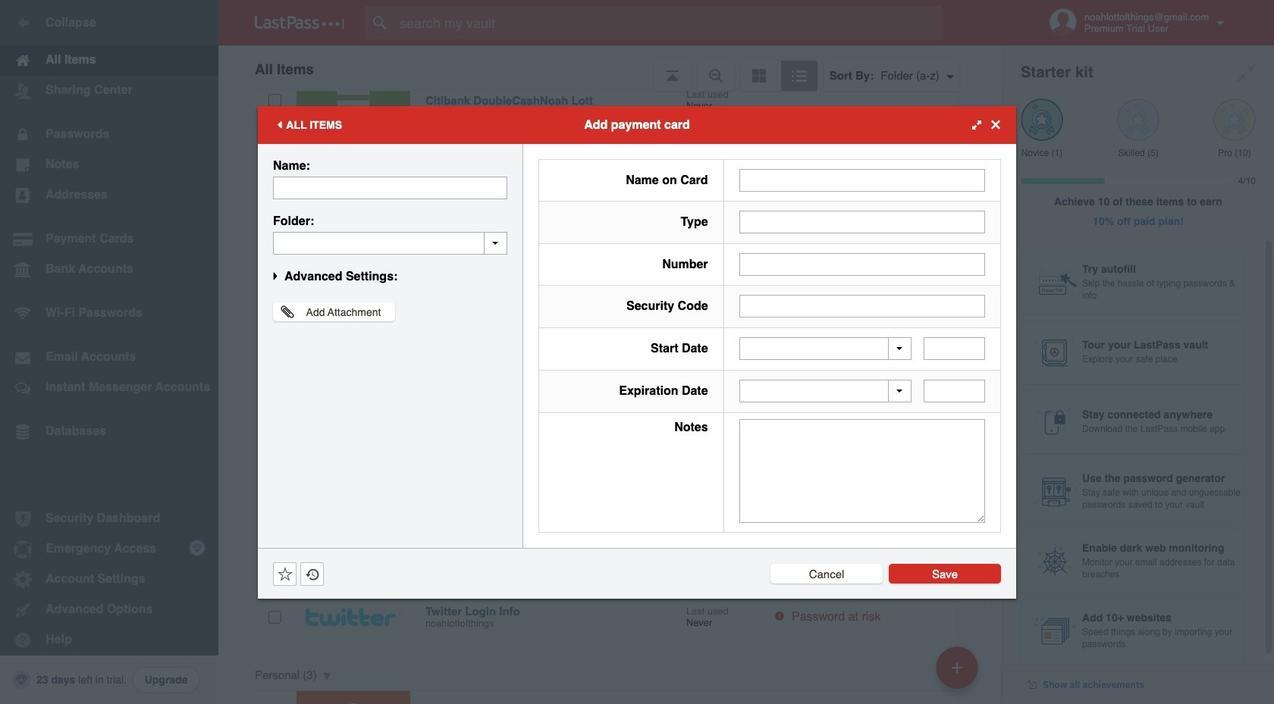 Task type: locate. For each thing, give the bounding box(es) containing it.
None text field
[[739, 253, 985, 276], [924, 338, 985, 360], [924, 380, 985, 403], [739, 419, 985, 523], [739, 253, 985, 276], [924, 338, 985, 360], [924, 380, 985, 403], [739, 419, 985, 523]]

search my vault text field
[[366, 6, 972, 39]]

dialog
[[258, 106, 1016, 599]]

None text field
[[739, 169, 985, 192], [273, 176, 507, 199], [739, 211, 985, 234], [273, 232, 507, 254], [739, 295, 985, 318], [739, 169, 985, 192], [273, 176, 507, 199], [739, 211, 985, 234], [273, 232, 507, 254], [739, 295, 985, 318]]

new item navigation
[[931, 642, 988, 705]]

new item image
[[952, 663, 963, 673]]

Search search field
[[366, 6, 972, 39]]



Task type: describe. For each thing, give the bounding box(es) containing it.
vault options navigation
[[218, 46, 1003, 91]]

lastpass image
[[255, 16, 344, 30]]

main navigation navigation
[[0, 0, 218, 705]]



Task type: vqa. For each thing, say whether or not it's contained in the screenshot.
MAIN NAVIGATION navigation
yes



